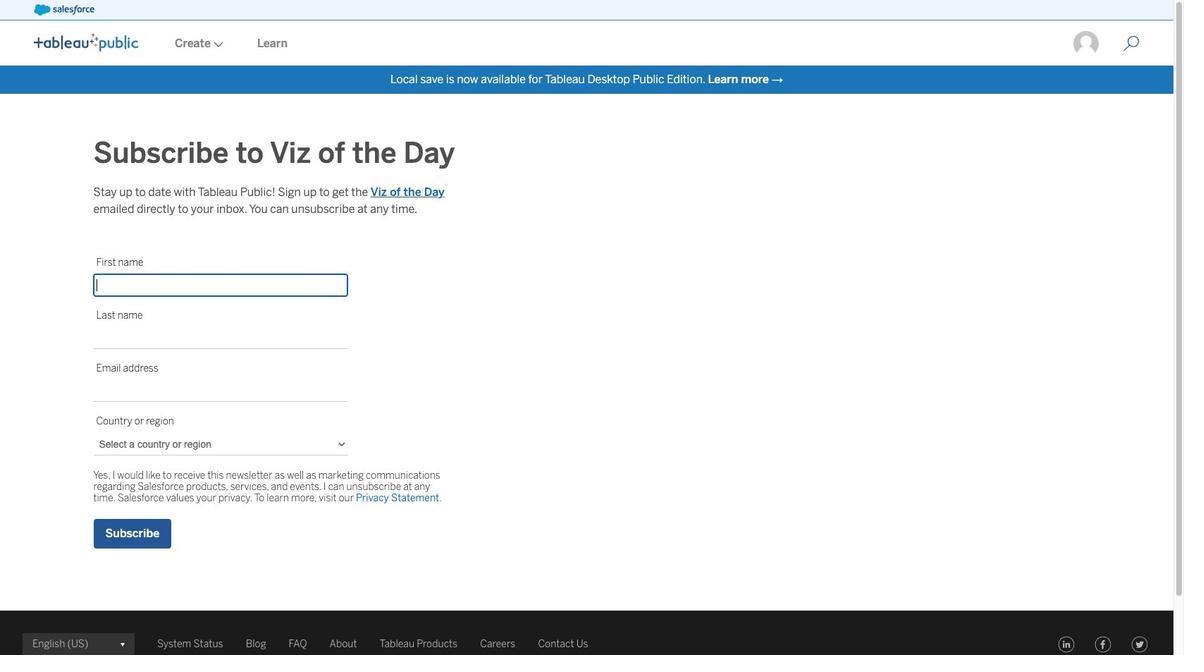 Task type: locate. For each thing, give the bounding box(es) containing it.
t.turtle image
[[1072, 30, 1101, 58]]

logo image
[[34, 33, 138, 51]]

selected language element
[[32, 633, 125, 655]]

salesforce logo image
[[34, 4, 94, 16]]

None email field
[[93, 380, 347, 402]]

create image
[[211, 42, 224, 47]]

go to search image
[[1106, 35, 1157, 52]]

None text field
[[93, 274, 347, 296], [93, 327, 347, 349], [93, 274, 347, 296], [93, 327, 347, 349]]



Task type: vqa. For each thing, say whether or not it's contained in the screenshot.
The Salesforce Logo
yes



